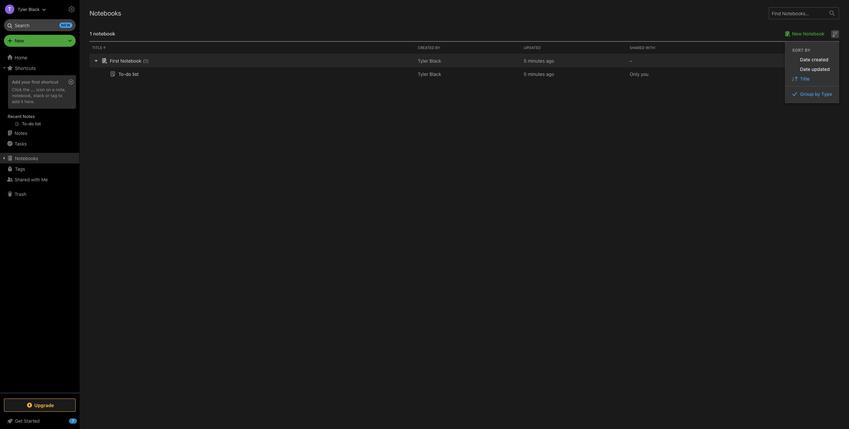 Task type: vqa. For each thing, say whether or not it's contained in the screenshot.
top CELL
no



Task type: locate. For each thing, give the bounding box(es) containing it.
tyler for –
[[418, 58, 428, 64]]

new notebook
[[792, 31, 825, 36]]

1 vertical spatial ago
[[546, 71, 554, 77]]

tyler black inside field
[[18, 6, 40, 12]]

0 vertical spatial date
[[800, 57, 811, 62]]

date up title on the right
[[800, 66, 811, 72]]

tag
[[51, 93, 57, 98]]

recent
[[8, 114, 22, 119]]

new inside new "popup button"
[[15, 38, 24, 43]]

1 vertical spatial tyler black
[[418, 58, 441, 64]]

1 vertical spatial notes
[[15, 130, 27, 136]]

date updated link
[[786, 64, 839, 74]]

get
[[15, 418, 23, 424]]

notebook left (
[[120, 58, 141, 64]]

1 vertical spatial 5
[[524, 71, 527, 77]]

you
[[641, 71, 649, 77]]

notebooks inside "tree"
[[15, 155, 38, 161]]

black
[[29, 6, 40, 12], [430, 58, 441, 64], [430, 71, 441, 77]]

7
[[72, 419, 74, 423]]

5 minutes ago inside first notebook row
[[524, 58, 554, 64]]

1 vertical spatial date
[[800, 66, 811, 72]]

to-do list button
[[109, 70, 139, 78]]

0 horizontal spatial 1
[[90, 31, 92, 36]]

first notebook row
[[90, 54, 839, 67]]

first
[[32, 79, 40, 85]]

tyler black inside to-do list row
[[418, 71, 441, 77]]

minutes inside first notebook row
[[528, 58, 545, 64]]

1 vertical spatial black
[[430, 58, 441, 64]]

tyler black for –
[[418, 58, 441, 64]]

a
[[52, 87, 54, 92]]

0 vertical spatial 5
[[524, 58, 527, 64]]

5 inside to-do list row
[[524, 71, 527, 77]]

notes
[[23, 114, 35, 119], [15, 130, 27, 136]]

new up home
[[15, 38, 24, 43]]

tasks
[[15, 141, 27, 146]]

2 vertical spatial black
[[430, 71, 441, 77]]

0 vertical spatial black
[[29, 6, 40, 12]]

2 minutes from the top
[[528, 71, 545, 77]]

group
[[0, 73, 79, 130]]

1 vertical spatial 5 minutes ago
[[524, 71, 554, 77]]

0 vertical spatial minutes
[[528, 58, 545, 64]]

title
[[800, 76, 810, 82]]

by
[[436, 45, 440, 50]]

Sort field
[[831, 30, 839, 38]]

notes right 'recent'
[[23, 114, 35, 119]]

date created
[[800, 57, 829, 62]]

tyler black
[[18, 6, 40, 12], [418, 58, 441, 64], [418, 71, 441, 77]]

1 horizontal spatial notebook
[[803, 31, 825, 36]]

new
[[792, 31, 802, 36], [15, 38, 24, 43]]

0 vertical spatial notebook
[[803, 31, 825, 36]]

me
[[41, 177, 48, 182]]

Account field
[[0, 3, 46, 16]]

5 for only you
[[524, 71, 527, 77]]

to-
[[118, 71, 126, 77]]

by for group
[[815, 91, 820, 97]]

date created link
[[786, 55, 839, 64]]

0 horizontal spatial notebook
[[120, 58, 141, 64]]

black inside to-do list row
[[430, 71, 441, 77]]

type
[[822, 91, 832, 97]]

2 5 from the top
[[524, 71, 527, 77]]

minutes
[[528, 58, 545, 64], [528, 71, 545, 77]]

the
[[23, 87, 29, 92]]

1
[[90, 31, 92, 36], [145, 58, 147, 64]]

new inside "new notebook" "button"
[[792, 31, 802, 36]]

0 horizontal spatial new
[[15, 38, 24, 43]]

notebooks up the "notebook"
[[90, 9, 121, 17]]

2 vertical spatial tyler black
[[418, 71, 441, 77]]

0 vertical spatial new
[[792, 31, 802, 36]]

0 vertical spatial tyler
[[18, 6, 27, 12]]

ago inside first notebook row
[[546, 58, 554, 64]]

with
[[31, 177, 40, 182]]

to-do list 1 element
[[118, 71, 139, 77]]

by right sort
[[805, 48, 811, 53]]

5 minutes ago
[[524, 58, 554, 64], [524, 71, 554, 77]]

new button
[[4, 35, 76, 47]]

2 ago from the top
[[546, 71, 554, 77]]

only
[[630, 71, 640, 77]]

shared with
[[630, 45, 655, 50]]

notebook for new
[[803, 31, 825, 36]]

stack
[[33, 93, 44, 98]]

created
[[418, 45, 434, 50]]

5
[[524, 58, 527, 64], [524, 71, 527, 77]]

minutes inside to-do list row
[[528, 71, 545, 77]]

1 horizontal spatial notebooks
[[90, 9, 121, 17]]

tyler black inside first notebook row
[[418, 58, 441, 64]]

row group containing first notebook
[[90, 54, 839, 81]]

notebook inside "button"
[[803, 31, 825, 36]]

1 notebook
[[90, 31, 115, 36]]

1 minutes from the top
[[528, 58, 545, 64]]

click
[[12, 87, 22, 92]]

0 vertical spatial 1
[[90, 31, 92, 36]]

tyler inside to-do list row
[[418, 71, 428, 77]]

date
[[800, 57, 811, 62], [800, 66, 811, 72]]

notebook for first
[[120, 58, 141, 64]]

notebook inside row
[[120, 58, 141, 64]]

tree containing home
[[0, 52, 80, 393]]

2 vertical spatial tyler
[[418, 71, 428, 77]]

do
[[126, 71, 131, 77]]

dropdown list menu
[[786, 55, 839, 99]]

with
[[646, 45, 655, 50]]

only you
[[630, 71, 649, 77]]

5 minutes ago for only you
[[524, 71, 554, 77]]

ago for –
[[546, 58, 554, 64]]

title button
[[90, 42, 415, 54]]

0 vertical spatial by
[[805, 48, 811, 53]]

shared
[[15, 177, 30, 182]]

notes up tasks
[[15, 130, 27, 136]]

ago inside to-do list row
[[546, 71, 554, 77]]

notebook
[[803, 31, 825, 36], [120, 58, 141, 64]]

1 ago from the top
[[546, 58, 554, 64]]

1 vertical spatial by
[[815, 91, 820, 97]]

1 date from the top
[[800, 57, 811, 62]]

1 horizontal spatial by
[[815, 91, 820, 97]]

date down the sort by
[[800, 57, 811, 62]]

0 vertical spatial 5 minutes ago
[[524, 58, 554, 64]]

2 5 minutes ago from the top
[[524, 71, 554, 77]]

home
[[15, 55, 27, 60]]

row group
[[90, 54, 839, 81]]

tyler
[[18, 6, 27, 12], [418, 58, 428, 64], [418, 71, 428, 77]]

new search field
[[9, 19, 72, 31]]

0 horizontal spatial by
[[805, 48, 811, 53]]

1 vertical spatial tyler
[[418, 58, 428, 64]]

0 vertical spatial tyler black
[[18, 6, 40, 12]]

click to collapse image
[[77, 417, 82, 425]]

notebook
[[93, 31, 115, 36]]

1 vertical spatial 1
[[145, 58, 147, 64]]

minutes for –
[[528, 58, 545, 64]]

group containing add your first shortcut
[[0, 73, 79, 130]]

updated button
[[521, 42, 627, 54]]

minutes for only you
[[528, 71, 545, 77]]

add
[[12, 99, 20, 104]]

1 5 minutes ago from the top
[[524, 58, 554, 64]]

1 horizontal spatial 1
[[145, 58, 147, 64]]

sort options image
[[831, 30, 839, 38]]

1 vertical spatial notebook
[[120, 58, 141, 64]]

new up sort
[[792, 31, 802, 36]]

1 5 from the top
[[524, 58, 527, 64]]

to
[[58, 93, 62, 98]]

your
[[21, 79, 30, 85]]

notebooks up tags
[[15, 155, 38, 161]]

2 date from the top
[[800, 66, 811, 72]]

1 vertical spatial minutes
[[528, 71, 545, 77]]

date updated
[[800, 66, 830, 72]]

shared with button
[[627, 42, 733, 54]]

click the ...
[[12, 87, 35, 92]]

black inside field
[[29, 6, 40, 12]]

tyler inside first notebook row
[[418, 58, 428, 64]]

started
[[24, 418, 40, 424]]

5 minutes ago inside to-do list row
[[524, 71, 554, 77]]

tyler black for only you
[[418, 71, 441, 77]]

notes link
[[0, 128, 79, 138]]

sort by
[[792, 48, 811, 53]]

notebooks link
[[0, 153, 79, 164]]

upgrade button
[[4, 399, 76, 412]]

notebook up the sort by
[[803, 31, 825, 36]]

5 inside first notebook row
[[524, 58, 527, 64]]

black inside first notebook row
[[430, 58, 441, 64]]

5 minutes ago for –
[[524, 58, 554, 64]]

0 horizontal spatial notebooks
[[15, 155, 38, 161]]

1 horizontal spatial new
[[792, 31, 802, 36]]

by inside dropdown list menu
[[815, 91, 820, 97]]

notebooks element
[[80, 0, 849, 429]]

0 vertical spatial ago
[[546, 58, 554, 64]]

title link
[[786, 74, 839, 84]]

by left type
[[815, 91, 820, 97]]

created
[[812, 57, 829, 62]]

tags
[[15, 166, 25, 172]]

1 vertical spatial notebooks
[[15, 155, 38, 161]]

trash
[[15, 191, 26, 197]]

tree
[[0, 52, 80, 393]]

1 vertical spatial new
[[15, 38, 24, 43]]

new for new
[[15, 38, 24, 43]]

by
[[805, 48, 811, 53], [815, 91, 820, 97]]



Task type: describe. For each thing, give the bounding box(es) containing it.
0 vertical spatial notes
[[23, 114, 35, 119]]

tasks button
[[0, 138, 79, 149]]

settings image
[[68, 5, 76, 13]]

new notebook button
[[783, 30, 825, 38]]

)
[[147, 58, 149, 64]]

it
[[21, 99, 23, 104]]

5 for –
[[524, 58, 527, 64]]

notebook,
[[12, 93, 32, 98]]

or
[[45, 93, 49, 98]]

by for sort
[[805, 48, 811, 53]]

tags button
[[0, 164, 79, 174]]

new for new notebook
[[792, 31, 802, 36]]

first notebook ( 1 )
[[110, 58, 149, 64]]

updated
[[812, 66, 830, 72]]

–
[[630, 58, 633, 64]]

shared
[[630, 45, 645, 50]]

group by type link
[[786, 89, 839, 99]]

icon
[[36, 87, 45, 92]]

...
[[31, 87, 35, 92]]

note,
[[56, 87, 66, 92]]

new
[[61, 23, 70, 27]]

0 vertical spatial notebooks
[[90, 9, 121, 17]]

shared with me
[[15, 177, 48, 182]]

created by button
[[415, 42, 521, 54]]

Find Notebooks… text field
[[769, 8, 826, 19]]

Help and Learning task checklist field
[[0, 416, 80, 427]]

shortcuts button
[[0, 63, 79, 73]]

icon on a note, notebook, stack or tag to add it here.
[[12, 87, 66, 104]]

shortcut
[[41, 79, 58, 85]]

date for date updated
[[800, 66, 811, 72]]

row group inside "notebooks" element
[[90, 54, 839, 81]]

get started
[[15, 418, 40, 424]]

add your first shortcut
[[12, 79, 58, 85]]

(
[[143, 58, 145, 64]]

date for date created
[[800, 57, 811, 62]]

1 inside first notebook row
[[145, 58, 147, 64]]

shared with me link
[[0, 174, 79, 185]]

shortcuts
[[15, 65, 36, 71]]

group by type
[[800, 91, 832, 97]]

trash link
[[0, 189, 79, 199]]

arrow image
[[92, 57, 100, 65]]

sort
[[792, 48, 804, 53]]

recent notes
[[8, 114, 35, 119]]

list
[[132, 71, 139, 77]]

here.
[[24, 99, 35, 104]]

expand notebooks image
[[2, 156, 7, 161]]

tyler inside field
[[18, 6, 27, 12]]

to-do list row
[[90, 67, 839, 81]]

first
[[110, 58, 119, 64]]

tyler for only you
[[418, 71, 428, 77]]

black for –
[[430, 58, 441, 64]]

on
[[46, 87, 51, 92]]

ago for only you
[[546, 71, 554, 77]]

home link
[[0, 52, 80, 63]]

updated
[[524, 45, 541, 50]]

black for only you
[[430, 71, 441, 77]]

add
[[12, 79, 20, 85]]

to-do list
[[118, 71, 139, 77]]

created by
[[418, 45, 440, 50]]

title
[[92, 45, 102, 50]]

group inside "tree"
[[0, 73, 79, 130]]

Search text field
[[9, 19, 71, 31]]

upgrade
[[34, 403, 54, 408]]

group
[[800, 91, 814, 97]]



